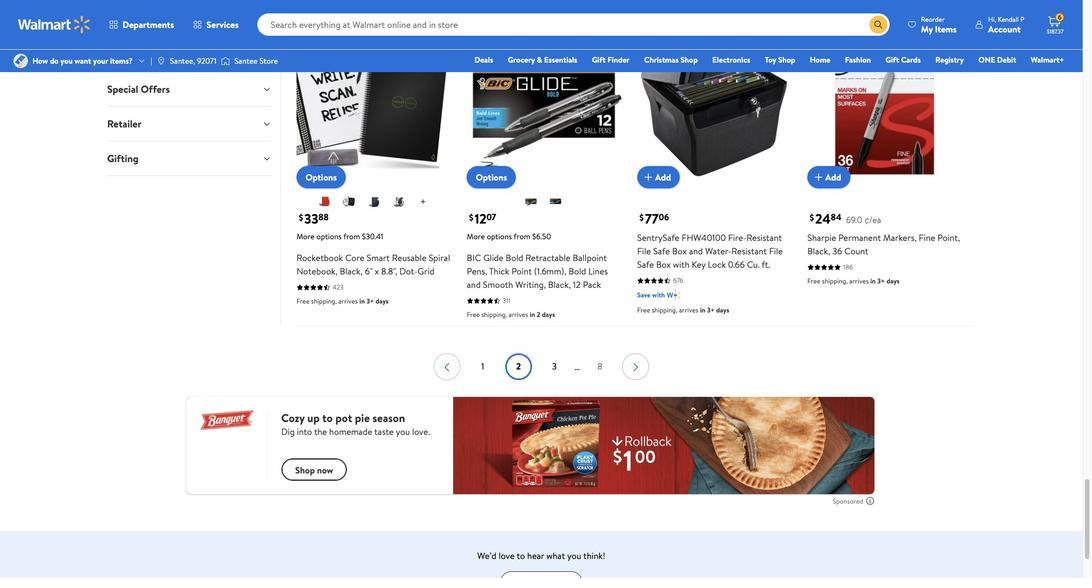 Task type: describe. For each thing, give the bounding box(es) containing it.
fine
[[919, 232, 935, 244]]

fashion link
[[840, 54, 876, 66]]

free down sharpie at right
[[807, 276, 820, 286]]

fire-
[[728, 232, 747, 244]]

0 vertical spatial safe
[[653, 245, 670, 257]]

6
[[1058, 12, 1062, 22]]

walmart plus image
[[667, 290, 680, 301]]

account
[[988, 23, 1021, 35]]

1
[[481, 360, 484, 373]]

one
[[978, 54, 995, 65]]

days for 33
[[376, 297, 389, 306]]

2 tab from the top
[[98, 37, 280, 71]]

$187.37
[[1047, 27, 1064, 35]]

core
[[345, 252, 364, 264]]

registry
[[935, 54, 964, 65]]

bic
[[467, 252, 481, 264]]

one debit
[[978, 54, 1016, 65]]

$ for 33
[[299, 212, 303, 224]]

&
[[537, 54, 542, 65]]

kendall
[[998, 14, 1019, 24]]

santee, 92071
[[170, 55, 216, 67]]

06
[[659, 211, 669, 224]]

1 link
[[469, 354, 496, 380]]

ft.
[[762, 258, 770, 271]]

$ inside $ 24 84 69.0 ¢/ea sharpie permanent markers, fine point, black, 36 count
[[810, 212, 814, 224]]

christmas shop
[[644, 54, 698, 65]]

retailer button
[[98, 107, 280, 141]]

water-
[[705, 245, 731, 257]]

grocery & essentials
[[508, 54, 577, 65]]

shipping, down the 186
[[822, 276, 848, 286]]

1 vertical spatial safe
[[637, 258, 654, 271]]

santee
[[234, 55, 258, 67]]

and inside bic glide bold retractable ballpoint pens, thick point (1.6mm), bold lines and smooth writing, black, 12 pack
[[467, 279, 481, 291]]

options for 33
[[305, 171, 337, 184]]

gift cards
[[885, 54, 921, 65]]

add to favorites list, rocketbook core smart reusable spiral notebook, black, 6" x 8.8", dot-grid image
[[433, 29, 447, 43]]

black, inside $ 24 84 69.0 ¢/ea sharpie permanent markers, fine point, black, 36 count
[[807, 245, 830, 257]]

0 vertical spatial bold
[[506, 252, 523, 264]]

77
[[645, 209, 659, 228]]

blue image
[[549, 195, 563, 208]]

with inside sentrysafe fhw40100 fire-resistant file safe box and water-resistant file safe box with key lock 0.66 cu. ft.
[[673, 258, 689, 271]]

atomic red image
[[318, 195, 331, 208]]

offers
[[141, 82, 170, 96]]

special offers tab
[[98, 72, 280, 106]]

cu.
[[747, 258, 760, 271]]

hi,
[[988, 14, 996, 24]]

in for 33
[[359, 297, 365, 306]]

reusable
[[392, 252, 427, 264]]

sharpie permanent markers, fine point, black, 36 count image
[[807, 25, 962, 180]]

shop for christmas shop
[[681, 54, 698, 65]]

we'd
[[477, 550, 496, 562]]

$ for 12
[[469, 212, 473, 224]]

thick
[[489, 265, 509, 278]]

writing,
[[515, 279, 546, 291]]

walmart+
[[1031, 54, 1064, 65]]

days for 77
[[716, 305, 729, 315]]

sentrysafe fhw40100 fire-resistant file safe box and water-resistant file safe box with key lock 0.66 cu. ft. image
[[637, 25, 792, 180]]

8.8",
[[381, 265, 397, 278]]

how do you want your items?
[[32, 55, 133, 67]]

grid
[[418, 265, 434, 278]]

 image for santee, 92071
[[157, 57, 166, 65]]

free shipping, arrives in 3+ days for 33
[[296, 297, 389, 306]]

Search search field
[[257, 13, 890, 36]]

0 horizontal spatial with
[[652, 290, 665, 300]]

search icon image
[[874, 20, 883, 29]]

2 horizontal spatial 3+
[[877, 276, 885, 286]]

your
[[93, 55, 108, 67]]

12 inside bic glide bold retractable ballpoint pens, thick point (1.6mm), bold lines and smooth writing, black, 12 pack
[[573, 279, 581, 291]]

1 black image from the left
[[342, 195, 356, 208]]

options for 12
[[487, 231, 512, 242]]

reorder
[[921, 14, 945, 24]]

36
[[832, 245, 842, 257]]

santee store
[[234, 55, 278, 67]]

add to cart image for 69.0 ¢/ea
[[812, 171, 825, 184]]

free for 33
[[296, 297, 310, 306]]

more options from $30.41
[[296, 231, 383, 242]]

home
[[810, 54, 830, 65]]

add button for 77
[[637, 166, 680, 189]]

and inside sentrysafe fhw40100 fire-resistant file safe box and water-resistant file safe box with key lock 0.66 cu. ft.
[[689, 245, 703, 257]]

next page image
[[629, 359, 642, 377]]

gifting tab
[[98, 141, 280, 176]]

0 horizontal spatial you
[[60, 55, 73, 67]]

markers,
[[883, 232, 917, 244]]

free for 77
[[637, 305, 650, 315]]

reorder my items
[[921, 14, 957, 35]]

fhw40100
[[682, 232, 726, 244]]

3
[[552, 360, 557, 373]]

shop for toy shop
[[778, 54, 795, 65]]

24
[[815, 209, 831, 228]]

1 file from the left
[[637, 245, 651, 257]]

Walmart Site-Wide search field
[[257, 13, 890, 36]]

gift finder link
[[587, 54, 635, 66]]

more for 12
[[467, 231, 485, 242]]

 image for santee store
[[221, 55, 230, 67]]

previous page image
[[440, 359, 454, 377]]

92071
[[197, 55, 216, 67]]

gifting
[[107, 151, 139, 165]]

days for 12
[[542, 310, 555, 319]]

$30.41
[[362, 231, 383, 242]]

registry link
[[930, 54, 969, 66]]

0 vertical spatial 2
[[537, 310, 540, 319]]

8
[[597, 360, 602, 373]]

3 link
[[541, 354, 568, 380]]

dot-
[[399, 265, 418, 278]]

gifting button
[[98, 141, 280, 176]]

items
[[935, 23, 957, 35]]

blue image
[[367, 195, 380, 208]]

point,
[[937, 232, 960, 244]]

arrives down the 186
[[849, 276, 869, 286]]

departments
[[123, 18, 174, 31]]

options for 33
[[316, 231, 342, 242]]

save with
[[637, 290, 665, 300]]

33
[[304, 209, 318, 228]]

hear
[[527, 550, 544, 562]]

pens,
[[467, 265, 487, 278]]

black, inside rocketbook core smart reusable spiral notebook, black, 6" x 8.8", dot-grid
[[340, 265, 363, 278]]

2 link
[[505, 354, 532, 380]]

toy shop link
[[760, 54, 800, 66]]

$ 12 07
[[469, 209, 496, 228]]

notebook,
[[296, 265, 338, 278]]

christmas shop link
[[639, 54, 703, 66]]

0.66
[[728, 258, 745, 271]]



Task type: locate. For each thing, give the bounding box(es) containing it.
¢/ea
[[864, 214, 881, 226]]

1 horizontal spatial box
[[672, 245, 687, 257]]

gift finder
[[592, 54, 630, 65]]

and up the key
[[689, 245, 703, 257]]

in down permanent
[[870, 276, 876, 286]]

0 horizontal spatial 12
[[475, 209, 486, 228]]

smart
[[367, 252, 390, 264]]

black,
[[807, 245, 830, 257], [340, 265, 363, 278], [548, 279, 571, 291]]

in down writing,
[[530, 310, 535, 319]]

gift left cards
[[885, 54, 899, 65]]

1 horizontal spatial 12
[[573, 279, 581, 291]]

days down x
[[376, 297, 389, 306]]

1 vertical spatial with
[[652, 290, 665, 300]]

shop right christmas
[[681, 54, 698, 65]]

point
[[511, 265, 532, 278]]

shipping, for 33
[[311, 297, 337, 306]]

shipping, for 12
[[481, 310, 507, 319]]

rocketbook core smart reusable spiral notebook, black, 6" x 8.8", dot-grid image
[[296, 25, 451, 180]]

free down save
[[637, 305, 650, 315]]

1 add button from the left
[[637, 166, 680, 189]]

0 horizontal spatial black image
[[342, 195, 356, 208]]

add to cart image
[[642, 171, 655, 184], [812, 171, 825, 184]]

12 up more options from $6.50
[[475, 209, 486, 228]]

0 horizontal spatial shop
[[681, 54, 698, 65]]

black image right atomic red image
[[342, 195, 356, 208]]

permanent
[[838, 232, 881, 244]]

$ inside $ 12 07
[[469, 212, 473, 224]]

 image right "92071"
[[221, 55, 230, 67]]

retailer
[[107, 117, 142, 131]]

arrives for 33
[[338, 297, 358, 306]]

0 horizontal spatial add
[[655, 171, 671, 183]]

from left $6.50
[[514, 231, 530, 242]]

options
[[316, 231, 342, 242], [487, 231, 512, 242]]

1 options from the left
[[305, 171, 337, 184]]

2 more from the left
[[467, 231, 485, 242]]

walmart image
[[18, 16, 91, 34]]

2 horizontal spatial black,
[[807, 245, 830, 257]]

ballpoint
[[573, 252, 607, 264]]

4 $ from the left
[[810, 212, 814, 224]]

1 horizontal spatial more
[[467, 231, 485, 242]]

1 horizontal spatial gift
[[885, 54, 899, 65]]

arrives down 311
[[509, 310, 528, 319]]

(1.6mm),
[[534, 265, 566, 278]]

3 $ from the left
[[639, 212, 644, 224]]

0 vertical spatial tab
[[98, 3, 280, 37]]

+ button
[[411, 193, 435, 211]]

how
[[32, 55, 48, 67]]

1 horizontal spatial options
[[487, 231, 512, 242]]

0 vertical spatial with
[[673, 258, 689, 271]]

from left the $30.41
[[343, 231, 360, 242]]

1 more from the left
[[296, 231, 315, 242]]

to
[[517, 550, 525, 562]]

arrives down walmart plus icon
[[679, 305, 698, 315]]

add up 06
[[655, 171, 671, 183]]

1 vertical spatial you
[[567, 550, 581, 562]]

ad disclaimer and feedback image
[[866, 497, 875, 506]]

from for 33
[[343, 231, 360, 242]]

2 add to cart image from the left
[[812, 171, 825, 184]]

2 add button from the left
[[807, 166, 850, 189]]

more down $ 12 07 at the top of the page
[[467, 231, 485, 242]]

x
[[375, 265, 379, 278]]

gift for gift cards
[[885, 54, 899, 65]]

1 vertical spatial 2
[[516, 360, 521, 373]]

from
[[343, 231, 360, 242], [514, 231, 530, 242]]

options link
[[296, 166, 346, 189], [467, 166, 516, 189]]

676
[[673, 276, 683, 285]]

christmas
[[644, 54, 679, 65]]

and down 'pens,'
[[467, 279, 481, 291]]

0 vertical spatial you
[[60, 55, 73, 67]]

from for 12
[[514, 231, 530, 242]]

0 horizontal spatial 3+
[[366, 297, 374, 306]]

add up '84'
[[825, 171, 841, 183]]

1 horizontal spatial options link
[[467, 166, 516, 189]]

3+ down lock at the right of the page
[[707, 305, 715, 315]]

0 horizontal spatial add button
[[637, 166, 680, 189]]

$ 77 06
[[639, 209, 669, 228]]

pack
[[583, 279, 601, 291]]

$ for 77
[[639, 212, 644, 224]]

2 options link from the left
[[467, 166, 516, 189]]

0 horizontal spatial add to cart image
[[642, 171, 655, 184]]

add for 77
[[655, 171, 671, 183]]

days down markers, on the right of the page
[[886, 276, 900, 286]]

bic glide bold retractable ballpoint pens, thick point (1.6mm), bold lines and smooth writing, black, 12 pack
[[467, 252, 608, 291]]

gift for gift finder
[[592, 54, 606, 65]]

key
[[692, 258, 706, 271]]

add for 69.0 ¢/ea
[[825, 171, 841, 183]]

1 vertical spatial and
[[467, 279, 481, 291]]

love
[[499, 550, 515, 562]]

0 horizontal spatial options
[[316, 231, 342, 242]]

black, inside bic glide bold retractable ballpoint pens, thick point (1.6mm), bold lines and smooth writing, black, 12 pack
[[548, 279, 571, 291]]

options link for 12
[[467, 166, 516, 189]]

2 from from the left
[[514, 231, 530, 242]]

add to cart image up 77
[[642, 171, 655, 184]]

arrives down 423
[[338, 297, 358, 306]]

shipping, down walmart plus icon
[[652, 305, 677, 315]]

black image left blue image
[[525, 195, 538, 208]]

423
[[332, 283, 344, 292]]

1 add to cart image from the left
[[642, 171, 655, 184]]

1 horizontal spatial options
[[476, 171, 507, 184]]

free down 'pens,'
[[467, 310, 480, 319]]

 image right the |
[[157, 57, 166, 65]]

shop inside toy shop link
[[778, 54, 795, 65]]

0 horizontal spatial box
[[656, 258, 671, 271]]

1 horizontal spatial from
[[514, 231, 530, 242]]

88
[[318, 211, 329, 224]]

box
[[672, 245, 687, 257], [656, 258, 671, 271]]

0 vertical spatial resistant
[[747, 232, 782, 244]]

add button up 06
[[637, 166, 680, 189]]

2 vertical spatial black,
[[548, 279, 571, 291]]

free for 12
[[467, 310, 480, 319]]

1 vertical spatial black,
[[340, 265, 363, 278]]

0 horizontal spatial gift
[[592, 54, 606, 65]]

free shipping, arrives in 2 days
[[467, 310, 555, 319]]

1 horizontal spatial you
[[567, 550, 581, 562]]

black, down (1.6mm),
[[548, 279, 571, 291]]

add to favorites list, sentrysafe fhw40100 fire-resistant file safe box and water-resistant file safe box with key lock 0.66 cu. ft. image
[[774, 29, 787, 43]]

6 $187.37
[[1047, 12, 1064, 35]]

0 horizontal spatial and
[[467, 279, 481, 291]]

add to cart image up 24
[[812, 171, 825, 184]]

$ left 07
[[469, 212, 473, 224]]

options up atomic red image
[[305, 171, 337, 184]]

1 options link from the left
[[296, 166, 346, 189]]

file up ft. in the top right of the page
[[769, 245, 783, 257]]

2 add from the left
[[825, 171, 841, 183]]

we'd love to hear what you think!
[[477, 550, 605, 562]]

3+ down markers, on the right of the page
[[877, 276, 885, 286]]

+
[[420, 195, 426, 209]]

 image
[[13, 54, 28, 68]]

services button
[[184, 11, 248, 38]]

more down 33
[[296, 231, 315, 242]]

shop inside the christmas shop link
[[681, 54, 698, 65]]

options down 07
[[487, 231, 512, 242]]

1 vertical spatial resistant
[[731, 245, 767, 257]]

1 from from the left
[[343, 231, 360, 242]]

$ left 33
[[299, 212, 303, 224]]

tab up santee, 92071
[[98, 3, 280, 37]]

1 horizontal spatial black image
[[525, 195, 538, 208]]

1 horizontal spatial and
[[689, 245, 703, 257]]

electronics link
[[707, 54, 755, 66]]

arrives for 77
[[679, 305, 698, 315]]

options link for 33
[[296, 166, 346, 189]]

retailer tab
[[98, 107, 280, 141]]

toy
[[765, 54, 776, 65]]

311
[[503, 296, 511, 305]]

$ left 24
[[810, 212, 814, 224]]

more options from $6.50
[[467, 231, 551, 242]]

in for 12
[[530, 310, 535, 319]]

you right do
[[60, 55, 73, 67]]

0 vertical spatial and
[[689, 245, 703, 257]]

2 left 3
[[516, 360, 521, 373]]

3+ for 33
[[366, 297, 374, 306]]

3+ down "6""
[[366, 297, 374, 306]]

0 horizontal spatial options
[[305, 171, 337, 184]]

0 horizontal spatial more
[[296, 231, 315, 242]]

with
[[673, 258, 689, 271], [652, 290, 665, 300]]

0 vertical spatial black,
[[807, 245, 830, 257]]

shipping, down 311
[[481, 310, 507, 319]]

bold up point
[[506, 252, 523, 264]]

deals link
[[469, 54, 498, 66]]

special offers button
[[98, 72, 280, 106]]

186
[[843, 262, 853, 272]]

1 vertical spatial tab
[[98, 37, 280, 71]]

3+ for 77
[[707, 305, 715, 315]]

free shipping, arrives in 3+ days down 423
[[296, 297, 389, 306]]

 image
[[221, 55, 230, 67], [157, 57, 166, 65]]

0 horizontal spatial options link
[[296, 166, 346, 189]]

more
[[296, 231, 315, 242], [467, 231, 485, 242]]

one debit link
[[973, 54, 1021, 66]]

black, down sharpie at right
[[807, 245, 830, 257]]

1 horizontal spatial add
[[825, 171, 841, 183]]

0 horizontal spatial from
[[343, 231, 360, 242]]

1 vertical spatial bold
[[569, 265, 586, 278]]

you right what
[[567, 550, 581, 562]]

in down "6""
[[359, 297, 365, 306]]

1 $ from the left
[[299, 212, 303, 224]]

add to cart image for 77
[[642, 171, 655, 184]]

free shipping, arrives in 3+ days down the 186
[[807, 276, 900, 286]]

1 horizontal spatial add button
[[807, 166, 850, 189]]

options up 07
[[476, 171, 507, 184]]

shipping,
[[822, 276, 848, 286], [311, 297, 337, 306], [652, 305, 677, 315], [481, 310, 507, 319]]

tab
[[98, 3, 280, 37], [98, 37, 280, 71]]

add button for 69.0 ¢/ea
[[807, 166, 850, 189]]

santee,
[[170, 55, 195, 67]]

options down 88
[[316, 231, 342, 242]]

1 horizontal spatial add to cart image
[[812, 171, 825, 184]]

arrives for 12
[[509, 310, 528, 319]]

1 horizontal spatial  image
[[221, 55, 230, 67]]

1 horizontal spatial with
[[673, 258, 689, 271]]

special offers
[[107, 82, 170, 96]]

1 horizontal spatial free shipping, arrives in 3+ days
[[637, 305, 729, 315]]

|
[[151, 55, 152, 67]]

12 left pack
[[573, 279, 581, 291]]

finder
[[607, 54, 630, 65]]

free down the notebook,
[[296, 297, 310, 306]]

3+
[[877, 276, 885, 286], [366, 297, 374, 306], [707, 305, 715, 315]]

file down sentrysafe
[[637, 245, 651, 257]]

grocery
[[508, 54, 535, 65]]

$ left 77
[[639, 212, 644, 224]]

2 horizontal spatial free shipping, arrives in 3+ days
[[807, 276, 900, 286]]

spiral
[[429, 252, 450, 264]]

add to favorites list, bic glide bold retractable ballpoint pens, thick point (1.6mm), bold lines and smooth writing, black, 12 pack image
[[604, 29, 617, 43]]

69.0
[[846, 214, 862, 226]]

black, down core
[[340, 265, 363, 278]]

1 horizontal spatial file
[[769, 245, 783, 257]]

2 options from the left
[[476, 171, 507, 184]]

lines
[[588, 265, 608, 278]]

free shipping, arrives in 3+ days for 77
[[637, 305, 729, 315]]

home link
[[805, 54, 835, 66]]

1 add from the left
[[655, 171, 671, 183]]

options for 12
[[476, 171, 507, 184]]

2 file from the left
[[769, 245, 783, 257]]

options link up 07
[[467, 166, 516, 189]]

rocketbook
[[296, 252, 343, 264]]

add to favorites list, sharpie permanent markers, fine point, black, 36 count image
[[944, 29, 958, 43]]

2 down writing,
[[537, 310, 540, 319]]

in down the key
[[700, 305, 705, 315]]

1 horizontal spatial shop
[[778, 54, 795, 65]]

debit
[[997, 54, 1016, 65]]

camo image
[[391, 195, 405, 208]]

walmart+ link
[[1026, 54, 1069, 66]]

$6.50
[[532, 231, 551, 242]]

tab up special offers tab
[[98, 37, 280, 71]]

1 vertical spatial box
[[656, 258, 671, 271]]

shipping, down 423
[[311, 297, 337, 306]]

my
[[921, 23, 933, 35]]

services
[[207, 18, 239, 31]]

want
[[75, 55, 91, 67]]

1 gift from the left
[[592, 54, 606, 65]]

1 options from the left
[[316, 231, 342, 242]]

smooth
[[483, 279, 513, 291]]

$ 33 88
[[299, 209, 329, 228]]

0 vertical spatial 12
[[475, 209, 486, 228]]

fashion
[[845, 54, 871, 65]]

0 horizontal spatial  image
[[157, 57, 166, 65]]

1 horizontal spatial black,
[[548, 279, 571, 291]]

grocery & essentials link
[[503, 54, 582, 66]]

gift cards link
[[880, 54, 926, 66]]

days down lock at the right of the page
[[716, 305, 729, 315]]

with right save
[[652, 290, 665, 300]]

0 horizontal spatial free shipping, arrives in 3+ days
[[296, 297, 389, 306]]

toy shop
[[765, 54, 795, 65]]

in
[[870, 276, 876, 286], [359, 297, 365, 306], [700, 305, 705, 315], [530, 310, 535, 319]]

84
[[831, 211, 841, 224]]

add button up '84'
[[807, 166, 850, 189]]

days down writing,
[[542, 310, 555, 319]]

1 vertical spatial 12
[[573, 279, 581, 291]]

2 shop from the left
[[778, 54, 795, 65]]

07
[[486, 211, 496, 224]]

file
[[637, 245, 651, 257], [769, 245, 783, 257]]

2 black image from the left
[[525, 195, 538, 208]]

1 horizontal spatial 3+
[[707, 305, 715, 315]]

0 horizontal spatial 2
[[516, 360, 521, 373]]

0 vertical spatial box
[[672, 245, 687, 257]]

1 tab from the top
[[98, 3, 280, 37]]

1 shop from the left
[[681, 54, 698, 65]]

0 horizontal spatial bold
[[506, 252, 523, 264]]

2 gift from the left
[[885, 54, 899, 65]]

free shipping, arrives in 3+ days down walmart plus icon
[[637, 305, 729, 315]]

resistant up ft. in the top right of the page
[[747, 232, 782, 244]]

black image
[[342, 195, 356, 208], [525, 195, 538, 208]]

shipping, for 77
[[652, 305, 677, 315]]

$
[[299, 212, 303, 224], [469, 212, 473, 224], [639, 212, 644, 224], [810, 212, 814, 224]]

p
[[1020, 14, 1024, 24]]

resistant up cu.
[[731, 245, 767, 257]]

gift left finder
[[592, 54, 606, 65]]

$ inside the $ 77 06
[[639, 212, 644, 224]]

2 options from the left
[[487, 231, 512, 242]]

0 horizontal spatial file
[[637, 245, 651, 257]]

2 $ from the left
[[469, 212, 473, 224]]

bic glide bold retractable ballpoint pens, thick point (1.6mm), bold lines and smooth writing, black, 12 pack image
[[467, 25, 621, 180]]

$ inside $ 33 88
[[299, 212, 303, 224]]

$ 24 84 69.0 ¢/ea sharpie permanent markers, fine point, black, 36 count
[[807, 209, 960, 257]]

1 horizontal spatial 2
[[537, 310, 540, 319]]

retractable
[[525, 252, 571, 264]]

rocketbook core smart reusable spiral notebook, black, 6" x 8.8", dot-grid
[[296, 252, 450, 278]]

more for 33
[[296, 231, 315, 242]]

special
[[107, 82, 138, 96]]

glide
[[483, 252, 504, 264]]

shop right toy
[[778, 54, 795, 65]]

gift
[[592, 54, 606, 65], [885, 54, 899, 65]]

0 horizontal spatial black,
[[340, 265, 363, 278]]

bold down ballpoint
[[569, 265, 586, 278]]

with up 676
[[673, 258, 689, 271]]

1 horizontal spatial bold
[[569, 265, 586, 278]]

in for 77
[[700, 305, 705, 315]]

options link up atomic red image
[[296, 166, 346, 189]]

count
[[844, 245, 868, 257]]



Task type: vqa. For each thing, say whether or not it's contained in the screenshot.
The Sentrysafe Fhw40100 Fire-Resistant File Safe Box And Water-Resistant File Safe Box With Key Lock 0.66 Cu. Ft.
yes



